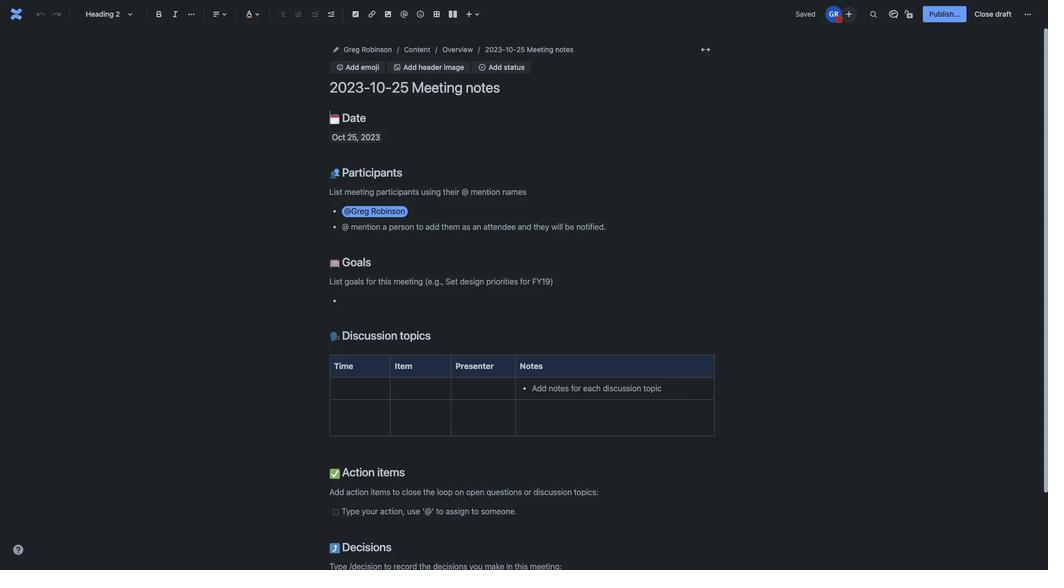 Task type: vqa. For each thing, say whether or not it's contained in the screenshot.
Action item Icon
yes



Task type: describe. For each thing, give the bounding box(es) containing it.
heading 2 button
[[73, 3, 142, 25]]

link image
[[366, 8, 378, 20]]

action items
[[340, 466, 405, 479]]

redo ⌘⇧z image
[[51, 8, 63, 20]]

meeting
[[527, 45, 553, 54]]

oct 25, 2023
[[332, 133, 380, 142]]

2023-10-25 meeting notes link
[[485, 44, 574, 56]]

content
[[404, 45, 430, 54]]

comment icon image
[[888, 8, 900, 20]]

emoji image
[[414, 8, 427, 20]]

add emoji image
[[336, 63, 344, 72]]

goals
[[340, 255, 371, 269]]

overview link
[[442, 44, 473, 56]]

@greg
[[344, 207, 369, 216]]

align left image
[[210, 8, 222, 20]]

Main content area, start typing to enter text. text field
[[323, 111, 721, 570]]

close draft button
[[968, 6, 1018, 22]]

:goal: image
[[330, 258, 340, 268]]

action item image
[[350, 8, 362, 20]]

action
[[342, 466, 375, 479]]

notes
[[555, 45, 574, 54]]

topics
[[400, 329, 431, 343]]

close
[[975, 10, 993, 18]]

greg robinson image
[[826, 6, 842, 22]]

10-
[[506, 45, 516, 54]]

indent tab image
[[325, 8, 337, 20]]

2
[[116, 10, 120, 18]]

publish...
[[929, 10, 960, 18]]

more formatting image
[[185, 8, 198, 20]]

notes
[[520, 362, 543, 371]]

add image, video, or file image
[[382, 8, 394, 20]]

publish... button
[[923, 6, 966, 22]]

presenter
[[456, 362, 494, 371]]

participants
[[340, 166, 402, 179]]

Give this page a title text field
[[330, 79, 714, 96]]

discussion
[[342, 329, 397, 343]]

add for add emoji
[[346, 63, 359, 72]]

undo ⌘z image
[[34, 8, 47, 20]]

find and replace image
[[867, 8, 880, 20]]

2023-10-25 meeting notes
[[485, 45, 574, 54]]

25
[[516, 45, 525, 54]]

add status button
[[472, 61, 531, 74]]

image
[[444, 63, 464, 72]]

header
[[419, 63, 442, 72]]

greg
[[344, 45, 360, 54]]

2023
[[361, 133, 380, 142]]

robinson for greg robinson
[[362, 45, 392, 54]]

bullet list ⌘⇧8 image
[[276, 8, 288, 20]]

add header image
[[403, 63, 464, 72]]

layouts image
[[447, 8, 459, 20]]

move this page image
[[332, 46, 340, 54]]

bold ⌘b image
[[153, 8, 165, 20]]



Task type: locate. For each thing, give the bounding box(es) containing it.
@greg robinson
[[344, 207, 405, 216]]

25,
[[347, 133, 359, 142]]

2023-
[[485, 45, 506, 54]]

add right add emoji icon
[[346, 63, 359, 72]]

1 add from the left
[[346, 63, 359, 72]]

robinson right @greg
[[371, 207, 405, 216]]

invite to edit image
[[843, 8, 855, 20]]

add for add status
[[489, 63, 502, 72]]

content link
[[404, 44, 430, 56]]

confluence image
[[8, 6, 24, 22], [8, 6, 24, 22]]

time
[[334, 362, 353, 371]]

add down 2023-
[[489, 63, 502, 72]]

add inside popup button
[[489, 63, 502, 72]]

oct
[[332, 133, 345, 142]]

robinson inside main content area, start typing to enter text. text box
[[371, 207, 405, 216]]

image icon image
[[393, 63, 401, 72]]

draft
[[995, 10, 1012, 18]]

emoji
[[361, 63, 379, 72]]

:goal: image
[[330, 258, 340, 268]]

mention image
[[398, 8, 410, 20]]

items
[[377, 466, 405, 479]]

:calendar_spiral: image
[[330, 114, 340, 124], [330, 114, 340, 124]]

heading 2
[[86, 10, 120, 18]]

3 add from the left
[[489, 63, 502, 72]]

discussion topics
[[340, 329, 431, 343]]

:busts_in_silhouette: image
[[330, 169, 340, 179]]

add header image button
[[387, 61, 470, 74]]

1 horizontal spatial add
[[403, 63, 417, 72]]

:busts_in_silhouette: image
[[330, 169, 340, 179]]

italic ⌘i image
[[169, 8, 181, 20]]

help image
[[12, 544, 24, 556]]

:white_check_mark: image
[[330, 469, 340, 479], [330, 469, 340, 479]]

add inside 'button'
[[403, 63, 417, 72]]

greg robinson link
[[344, 44, 392, 56]]

0 horizontal spatial add
[[346, 63, 359, 72]]

robinson up emoji
[[362, 45, 392, 54]]

:arrow_heading_up: image
[[330, 544, 340, 554], [330, 544, 340, 554]]

date
[[340, 111, 366, 125]]

status
[[504, 63, 525, 72]]

close draft
[[975, 10, 1012, 18]]

add emoji button
[[330, 61, 385, 74]]

saved
[[796, 10, 816, 18]]

robinson
[[362, 45, 392, 54], [371, 207, 405, 216]]

robinson for @greg robinson
[[371, 207, 405, 216]]

0 vertical spatial robinson
[[362, 45, 392, 54]]

heading
[[86, 10, 114, 18]]

item
[[395, 362, 412, 371]]

decisions
[[340, 540, 392, 554]]

outdent ⇧tab image
[[308, 8, 321, 20]]

2 add from the left
[[403, 63, 417, 72]]

greg robinson
[[344, 45, 392, 54]]

add status
[[489, 63, 525, 72]]

add right "image icon"
[[403, 63, 417, 72]]

:speaking_head: image
[[330, 332, 340, 342], [330, 332, 340, 342]]

table image
[[431, 8, 443, 20]]

no restrictions image
[[904, 8, 916, 20]]

more image
[[1022, 8, 1034, 20]]

add
[[346, 63, 359, 72], [403, 63, 417, 72], [489, 63, 502, 72]]

numbered list ⌘⇧7 image
[[292, 8, 304, 20]]

add for add header image
[[403, 63, 417, 72]]

add inside 'popup button'
[[346, 63, 359, 72]]

2 horizontal spatial add
[[489, 63, 502, 72]]

add emoji
[[346, 63, 379, 72]]

overview
[[442, 45, 473, 54]]

make page full-width image
[[699, 44, 711, 56]]

1 vertical spatial robinson
[[371, 207, 405, 216]]



